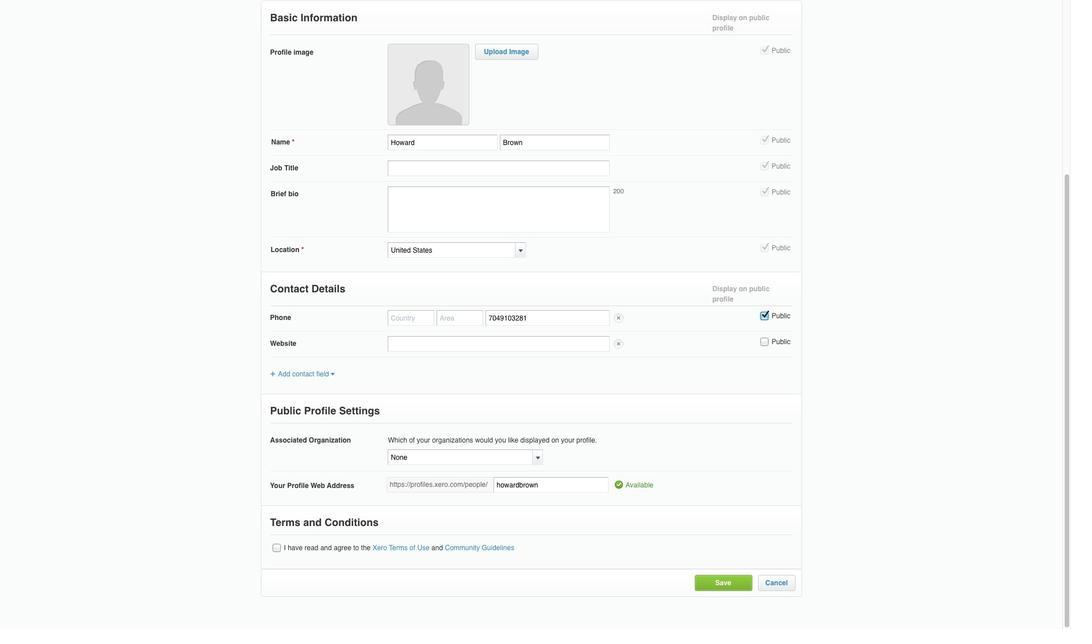 Task type: locate. For each thing, give the bounding box(es) containing it.
None text field
[[388, 161, 610, 176], [388, 336, 610, 352], [388, 450, 533, 465], [494, 477, 609, 493], [388, 161, 610, 176], [388, 336, 610, 352], [388, 450, 533, 465], [494, 477, 609, 493]]

public for second the public button from the bottom of the page
[[772, 312, 791, 320]]

save button
[[716, 579, 732, 587]]

field
[[317, 370, 329, 378]]

display on public profile for contact details
[[713, 285, 770, 303]]

None button
[[271, 543, 282, 553]]

0 vertical spatial public
[[750, 14, 770, 22]]

6 public button from the top
[[759, 311, 770, 321]]

details
[[312, 283, 346, 295]]

0 horizontal spatial terms
[[270, 517, 301, 529]]

1 horizontal spatial your
[[561, 437, 575, 445]]

cancel button
[[766, 579, 788, 587]]

organizations
[[432, 437, 473, 445]]

have
[[288, 544, 303, 552]]

location
[[271, 246, 300, 254]]

image
[[294, 48, 314, 56]]

Public button
[[759, 45, 770, 56], [759, 135, 770, 146], [759, 161, 770, 171], [759, 187, 770, 197], [759, 243, 770, 253], [759, 311, 770, 321], [759, 337, 770, 347]]

1 vertical spatial display
[[713, 285, 737, 293]]

public for 1st the public button
[[772, 47, 791, 55]]

https://profiles.xero.com/people/
[[390, 481, 488, 489]]

public
[[750, 14, 770, 22], [750, 285, 770, 293]]

2 profile from the top
[[713, 295, 734, 303]]

profile
[[713, 24, 734, 32], [713, 295, 734, 303]]

display for information
[[713, 14, 737, 22]]

0 vertical spatial display on public profile
[[713, 14, 770, 32]]

1 public from the top
[[750, 14, 770, 22]]

save
[[716, 579, 732, 587]]

website
[[270, 340, 297, 348]]

community
[[445, 544, 480, 552]]

0 horizontal spatial your
[[417, 437, 430, 445]]

2 display on public profile from the top
[[713, 285, 770, 303]]

display on public profile
[[713, 14, 770, 32], [713, 285, 770, 303]]

0 vertical spatial terms
[[270, 517, 301, 529]]

Area text field
[[437, 310, 483, 326]]

1 profile from the top
[[713, 24, 734, 32]]

profile left web
[[287, 482, 309, 490]]

public profile settings
[[270, 405, 380, 417]]

0 vertical spatial display
[[713, 14, 737, 22]]

guidelines
[[482, 544, 515, 552]]

Number text field
[[486, 310, 610, 326]]

and
[[303, 517, 322, 529], [321, 544, 332, 552], [432, 544, 443, 552]]

1 vertical spatial profile
[[304, 405, 336, 417]]

brief
[[271, 190, 287, 198]]

1 vertical spatial display on public profile
[[713, 285, 770, 303]]

cancel
[[766, 579, 788, 587]]

public
[[772, 47, 791, 55], [772, 136, 791, 144], [772, 162, 791, 170], [772, 188, 791, 196], [772, 244, 791, 252], [772, 312, 791, 320], [772, 338, 791, 346], [270, 405, 301, 417]]

terms right xero
[[389, 544, 408, 552]]

use
[[418, 544, 430, 552]]

1 vertical spatial public
[[750, 285, 770, 293]]

3 public button from the top
[[759, 161, 770, 171]]

public for fourth the public button from the top
[[772, 188, 791, 196]]

2 vertical spatial profile
[[287, 482, 309, 490]]

profile left image
[[270, 48, 292, 56]]

your
[[417, 437, 430, 445], [561, 437, 575, 445]]

title
[[284, 164, 299, 172]]

which of your organizations would you like displayed on your profile.
[[388, 437, 597, 445]]

1 public button from the top
[[759, 45, 770, 56]]

would
[[475, 437, 493, 445]]

public for third the public button from the bottom
[[772, 244, 791, 252]]

public for seventh the public button
[[772, 338, 791, 346]]

terms
[[270, 517, 301, 529], [389, 544, 408, 552]]

1 your from the left
[[417, 437, 430, 445]]

xero
[[373, 544, 387, 552]]

of right which
[[409, 437, 415, 445]]

Name text field
[[388, 135, 498, 150]]

el image
[[330, 372, 335, 376]]

like
[[508, 437, 519, 445]]

2 public from the top
[[750, 285, 770, 293]]

job
[[270, 164, 283, 172]]

2 display from the top
[[713, 285, 737, 293]]

1 display from the top
[[713, 14, 737, 22]]

200
[[614, 188, 624, 195]]

profile for contact details
[[713, 295, 734, 303]]

add contact field
[[278, 370, 329, 378]]

0 vertical spatial on
[[739, 14, 748, 22]]

your right which
[[417, 437, 430, 445]]

your left profile.
[[561, 437, 575, 445]]

and right the use on the left bottom of page
[[432, 544, 443, 552]]

profile up associated organization
[[304, 405, 336, 417]]

of
[[409, 437, 415, 445], [410, 544, 416, 552]]

contact
[[292, 370, 315, 378]]

Country text field
[[388, 310, 434, 326]]

upload
[[484, 48, 508, 56]]

organization
[[309, 437, 351, 445]]

your
[[270, 482, 285, 490]]

displayed
[[521, 437, 550, 445]]

2 vertical spatial on
[[552, 437, 559, 445]]

1 horizontal spatial terms
[[389, 544, 408, 552]]

1 vertical spatial profile
[[713, 295, 734, 303]]

of left the use on the left bottom of page
[[410, 544, 416, 552]]

you
[[495, 437, 506, 445]]

i have read and agree to the xero terms of use and community guidelines
[[284, 544, 515, 552]]

profile
[[270, 48, 292, 56], [304, 405, 336, 417], [287, 482, 309, 490]]

0 vertical spatial profile
[[713, 24, 734, 32]]

1 vertical spatial on
[[739, 285, 748, 293]]

terms up i
[[270, 517, 301, 529]]

on
[[739, 14, 748, 22], [739, 285, 748, 293], [552, 437, 559, 445]]

i
[[284, 544, 286, 552]]

Last text field
[[500, 135, 610, 150]]

your profile web address
[[270, 482, 355, 490]]

1 vertical spatial terms
[[389, 544, 408, 552]]

1 display on public profile from the top
[[713, 14, 770, 32]]

and right read
[[321, 544, 332, 552]]

display
[[713, 14, 737, 22], [713, 285, 737, 293]]

web
[[311, 482, 325, 490]]



Task type: vqa. For each thing, say whether or not it's contained in the screenshot.
Go Back To Nelson Inc.
no



Task type: describe. For each thing, give the bounding box(es) containing it.
0 vertical spatial profile
[[270, 48, 292, 56]]

settings
[[339, 405, 380, 417]]

public for fifth the public button from the bottom
[[772, 162, 791, 170]]

Brief bio text field
[[388, 186, 610, 233]]

associated
[[270, 437, 307, 445]]

public for contact details
[[750, 285, 770, 293]]

basic
[[270, 12, 298, 24]]

contact
[[270, 283, 309, 295]]

bio
[[288, 190, 299, 198]]

address
[[327, 482, 355, 490]]

xero terms of use link
[[373, 544, 430, 552]]

basic information
[[270, 12, 358, 24]]

public for sixth the public button from the bottom
[[772, 136, 791, 144]]

2 your from the left
[[561, 437, 575, 445]]

5 public button from the top
[[759, 243, 770, 253]]

display on public profile for basic information
[[713, 14, 770, 32]]

which
[[388, 437, 407, 445]]

name
[[271, 138, 290, 146]]

available
[[626, 481, 654, 489]]

profile for public profile settings
[[304, 405, 336, 417]]

2 public button from the top
[[759, 135, 770, 146]]

terms and conditions
[[270, 517, 379, 529]]

upload image button
[[484, 48, 529, 56]]

and up read
[[303, 517, 322, 529]]

the
[[361, 544, 371, 552]]

profile for your profile web address
[[287, 482, 309, 490]]

0 vertical spatial of
[[409, 437, 415, 445]]

1 vertical spatial of
[[410, 544, 416, 552]]

read
[[305, 544, 319, 552]]

image
[[509, 48, 529, 56]]

brief bio
[[271, 190, 299, 198]]

information
[[301, 12, 358, 24]]

public for basic information
[[750, 14, 770, 22]]

conditions
[[325, 517, 379, 529]]

agree
[[334, 544, 352, 552]]

profile image
[[270, 48, 314, 56]]

on for information
[[739, 14, 748, 22]]

associated organization
[[270, 437, 351, 445]]

profile for basic information
[[713, 24, 734, 32]]

job title
[[270, 164, 299, 172]]

profile.
[[577, 437, 597, 445]]

Location text field
[[388, 242, 515, 258]]

add
[[278, 370, 290, 378]]

display for details
[[713, 285, 737, 293]]

contact details
[[270, 283, 346, 295]]

phone
[[270, 314, 291, 322]]

7 public button from the top
[[759, 337, 770, 347]]

4 public button from the top
[[759, 187, 770, 197]]

add contact field button
[[270, 370, 335, 378]]

community guidelines link
[[445, 544, 515, 552]]

on for details
[[739, 285, 748, 293]]

to
[[354, 544, 359, 552]]

upload image
[[484, 48, 529, 56]]



